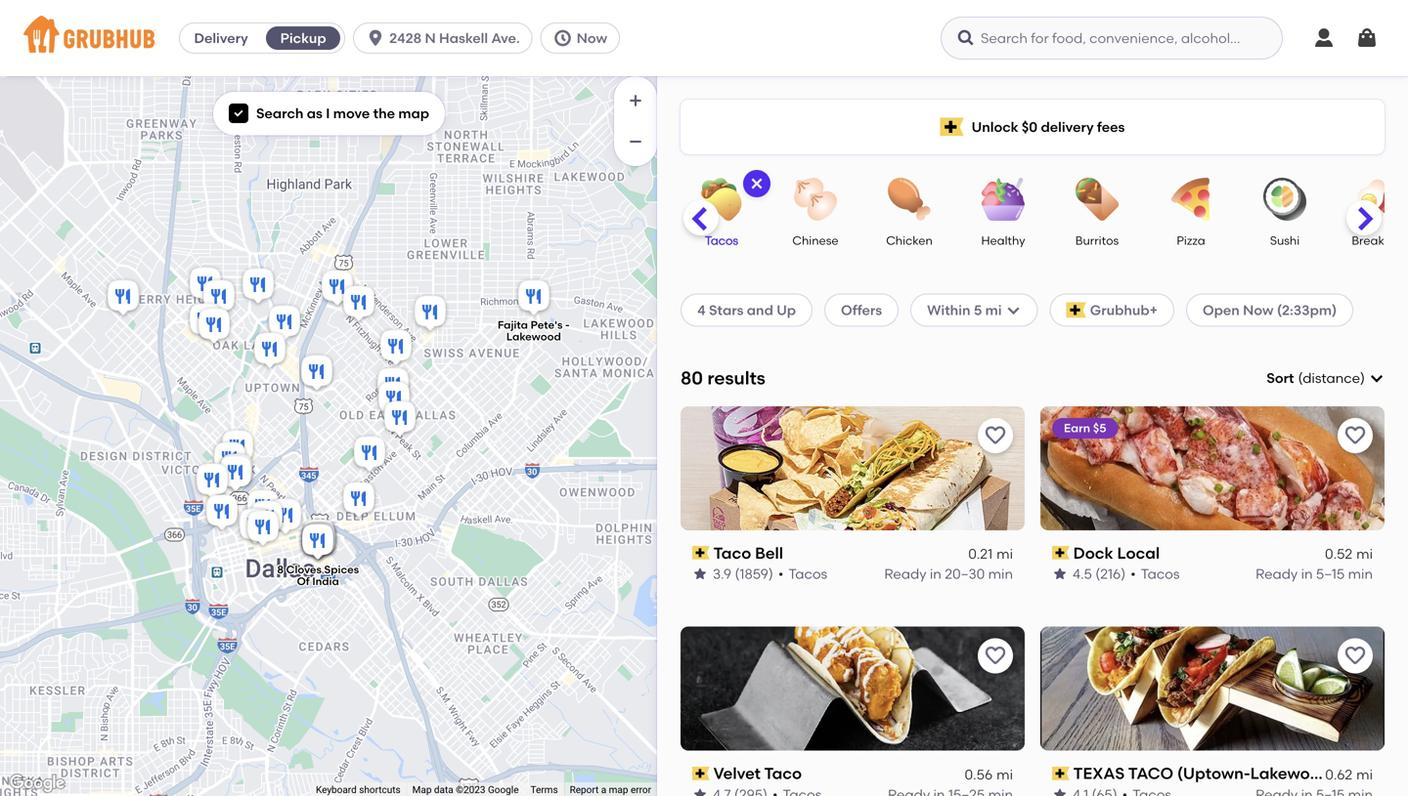 Task type: locate. For each thing, give the bounding box(es) containing it.
in
[[930, 566, 942, 583], [1301, 566, 1313, 583]]

4.5 (216)
[[1073, 566, 1126, 583]]

•
[[778, 566, 784, 583], [1131, 566, 1136, 583]]

1 horizontal spatial grubhub plus flag logo image
[[1066, 303, 1086, 318]]

(
[[1298, 370, 1303, 387]]

save this restaurant button left earn
[[978, 418, 1013, 454]]

save this restaurant image down 5–15
[[1344, 645, 1367, 669]]

subscription pass image
[[692, 547, 710, 560], [1052, 547, 1069, 560], [692, 768, 710, 781]]

0 horizontal spatial grubhub plus flag logo image
[[940, 118, 964, 136]]

nammi vietnamese street food image
[[300, 521, 339, 564]]

velvet taco image
[[250, 330, 289, 373]]

buzzbrews deep ellum image
[[339, 480, 378, 523]]

1 horizontal spatial min
[[1348, 566, 1373, 583]]

1 • tacos from the left
[[778, 566, 827, 583]]

ready for taco bell
[[884, 566, 927, 583]]

mi right 0.52
[[1356, 546, 1373, 563]]

google
[[488, 785, 519, 797]]

breakfast image
[[1345, 178, 1408, 221]]

0 horizontal spatial min
[[988, 566, 1013, 583]]

now right the open
[[1243, 302, 1274, 319]]

tacos right (1859)
[[788, 566, 827, 583]]

bell
[[755, 544, 783, 563]]

min down 0.21 mi
[[988, 566, 1013, 583]]

1 horizontal spatial • tacos
[[1131, 566, 1180, 583]]

2 min from the left
[[1348, 566, 1373, 583]]

mi right 0.62
[[1356, 767, 1373, 784]]

0.56 mi
[[965, 767, 1013, 784]]

save this restaurant button down 20–30
[[978, 639, 1013, 674]]

80
[[681, 368, 703, 389]]

• tacos down bell
[[778, 566, 827, 583]]

mi
[[985, 302, 1002, 319], [997, 546, 1013, 563], [1356, 546, 1373, 563], [997, 767, 1013, 784], [1356, 767, 1373, 784]]

0 vertical spatial now
[[577, 30, 607, 46]]

burritos image
[[1063, 178, 1131, 221]]

velvet
[[714, 765, 761, 784]]

0 vertical spatial svg image
[[1355, 26, 1379, 50]]

save this restaurant button for velvet taco
[[978, 639, 1013, 674]]

map right a
[[609, 785, 628, 797]]

1 vertical spatial map
[[609, 785, 628, 797]]

now right the ave.
[[577, 30, 607, 46]]

map
[[398, 105, 429, 122], [609, 785, 628, 797]]

tacos down tacos image
[[705, 234, 738, 248]]

0 vertical spatial map
[[398, 105, 429, 122]]

in left 5–15
[[1301, 566, 1313, 583]]

0 horizontal spatial • tacos
[[778, 566, 827, 583]]

delivery
[[194, 30, 248, 46]]

save this restaurant image for taco bell
[[984, 424, 1007, 448]]

1 horizontal spatial in
[[1301, 566, 1313, 583]]

save this restaurant button down 5–15
[[1338, 639, 1373, 674]]

taco
[[714, 544, 751, 563], [764, 765, 802, 784]]

map
[[412, 785, 432, 797]]

stars
[[709, 302, 744, 319]]

svg image inside main navigation navigation
[[1355, 26, 1379, 50]]

primo tacos and hot dogs image
[[243, 487, 283, 530]]

mi right 0.56
[[997, 767, 1013, 784]]

terms link
[[531, 785, 558, 797]]

save this restaurant image left earn
[[984, 424, 1007, 448]]

texas taco (uptown-lakewood) image
[[339, 283, 378, 326]]

star icon image left 3.9 at bottom
[[692, 567, 708, 582]]

1 in from the left
[[930, 566, 942, 583]]

earn $5
[[1064, 421, 1106, 435]]

rj mexican cuisine image
[[202, 492, 242, 535]]

min down "0.52 mi" in the right bottom of the page
[[1348, 566, 1373, 583]]

open now (2:33pm)
[[1203, 302, 1337, 319]]

mi for texas taco (uptown-lakewood)
[[1356, 767, 1373, 784]]

ready left 20–30
[[884, 566, 927, 583]]

0 horizontal spatial •
[[778, 566, 784, 583]]

dock local image
[[265, 303, 304, 346]]

now
[[577, 30, 607, 46], [1243, 302, 1274, 319]]

saquic taco image
[[376, 327, 416, 370]]

espumoso caffe image
[[350, 434, 389, 477]]

)
[[1360, 370, 1365, 387]]

0 horizontal spatial now
[[577, 30, 607, 46]]

subscription pass image left dock on the right bottom of page
[[1052, 547, 1069, 560]]

• tacos for taco bell
[[778, 566, 827, 583]]

a
[[601, 785, 606, 797]]

breakfast
[[1352, 234, 1406, 248]]

star icon image down subscription pass icon
[[1052, 788, 1068, 797]]

fajita pete's - lakewood image
[[514, 277, 553, 320]]

the
[[373, 105, 395, 122]]

1 horizontal spatial now
[[1243, 302, 1274, 319]]

grubhub plus flag logo image
[[940, 118, 964, 136], [1066, 303, 1086, 318]]

map right the
[[398, 105, 429, 122]]

1 horizontal spatial tacos
[[788, 566, 827, 583]]

0 horizontal spatial in
[[930, 566, 942, 583]]

delivery
[[1041, 119, 1094, 135]]

1 horizontal spatial svg image
[[1355, 26, 1379, 50]]

svg image
[[1355, 26, 1379, 50], [1006, 303, 1021, 318]]

chicken
[[886, 234, 933, 248]]

0 horizontal spatial ready
[[884, 566, 927, 583]]

0.21
[[968, 546, 993, 563]]

0 horizontal spatial svg image
[[1006, 303, 1021, 318]]

jalisco norte image
[[239, 265, 278, 309]]

tacos down "local"
[[1141, 566, 1180, 583]]

el mero mero tamalero (harwood st) image
[[298, 522, 337, 565]]

fajita
[[498, 319, 528, 332]]

©2023
[[456, 785, 485, 797]]

1 vertical spatial taco
[[764, 765, 802, 784]]

pizza
[[1177, 234, 1205, 248]]

save this restaurant image
[[984, 424, 1007, 448], [1344, 424, 1367, 448], [1344, 645, 1367, 669]]

error
[[631, 785, 651, 797]]

• down "local"
[[1131, 566, 1136, 583]]

20–30
[[945, 566, 985, 583]]

velvet taco
[[714, 765, 802, 784]]

• tacos down "local"
[[1131, 566, 1180, 583]]

0 horizontal spatial map
[[398, 105, 429, 122]]

save this restaurant button
[[978, 418, 1013, 454], [1338, 418, 1373, 454], [978, 639, 1013, 674], [1338, 639, 1373, 674]]

lakewood
[[506, 331, 561, 344]]

in left 20–30
[[930, 566, 942, 583]]

subscription pass image for taco bell
[[692, 547, 710, 560]]

results
[[707, 368, 766, 389]]

4 stars and up
[[697, 302, 796, 319]]

2 ready from the left
[[1256, 566, 1298, 583]]

tacos y mas image
[[411, 293, 450, 336]]

jinya ramen bar image
[[193, 461, 232, 504]]

map region
[[0, 0, 698, 797]]

(216)
[[1095, 566, 1126, 583]]

$5
[[1093, 421, 1106, 435]]

1 min from the left
[[988, 566, 1013, 583]]

report a map error link
[[570, 785, 651, 797]]

subscription pass image left velvet
[[692, 768, 710, 781]]

tacos image
[[687, 178, 756, 221]]

subscription pass image for velvet taco
[[692, 768, 710, 781]]

svg image inside 2428 n haskell ave. button
[[366, 28, 385, 48]]

taco right velvet
[[764, 765, 802, 784]]

2 in from the left
[[1301, 566, 1313, 583]]

svg image
[[1312, 26, 1336, 50], [366, 28, 385, 48], [553, 28, 573, 48], [956, 28, 976, 48], [233, 108, 244, 119], [749, 176, 765, 192], [1369, 371, 1385, 386]]

1 horizontal spatial ready
[[1256, 566, 1298, 583]]

1 • from the left
[[778, 566, 784, 583]]

0 vertical spatial grubhub plus flag logo image
[[940, 118, 964, 136]]

• for local
[[1131, 566, 1136, 583]]

1 horizontal spatial map
[[609, 785, 628, 797]]

mi for taco bell
[[997, 546, 1013, 563]]

mi right 0.21 at right
[[997, 546, 1013, 563]]

pete's
[[531, 319, 563, 332]]

pizza image
[[1157, 178, 1225, 221]]

star icon image for texas taco (uptown-lakewood)
[[1052, 788, 1068, 797]]

ready in 5–15 min
[[1256, 566, 1373, 583]]

up
[[777, 302, 796, 319]]

grubhub plus flag logo image left unlock
[[940, 118, 964, 136]]

subscription pass image left taco bell
[[692, 547, 710, 560]]

0 horizontal spatial taco
[[714, 544, 751, 563]]

1 horizontal spatial •
[[1131, 566, 1136, 583]]

save this restaurant image down )
[[1344, 424, 1367, 448]]

3.9 (1859)
[[713, 566, 773, 583]]

0.52 mi
[[1325, 546, 1373, 563]]

8
[[277, 564, 284, 577]]

80 results
[[681, 368, 766, 389]]

star icon image for dock local
[[1052, 567, 1068, 582]]

taco mahal (harwood st) image
[[298, 522, 337, 565]]

1 vertical spatial svg image
[[1006, 303, 1021, 318]]

1 ready from the left
[[884, 566, 927, 583]]

search
[[256, 105, 304, 122]]

dock local
[[1073, 544, 1160, 563]]

report a map error
[[570, 785, 651, 797]]

1 vertical spatial grubhub plus flag logo image
[[1066, 303, 1086, 318]]

spices
[[324, 564, 359, 577]]

and
[[747, 302, 773, 319]]

save this restaurant image
[[984, 645, 1007, 669]]

lakewood)
[[1250, 765, 1336, 784]]

plus icon image
[[626, 91, 645, 110]]

2 • from the left
[[1131, 566, 1136, 583]]

min for taco bell
[[988, 566, 1013, 583]]

star icon image right error
[[692, 788, 708, 797]]

2 • tacos from the left
[[1131, 566, 1180, 583]]

healthy image
[[969, 178, 1038, 221]]

star icon image left 4.5
[[1052, 567, 1068, 582]]

2428 n haskell ave.
[[389, 30, 520, 46]]

tacos for taco bell
[[788, 566, 827, 583]]

shortcuts
[[359, 785, 401, 797]]

taco bell logo image
[[681, 407, 1025, 531]]

grubhub plus flag logo image left 'grubhub+'
[[1066, 303, 1086, 318]]

None field
[[1267, 369, 1385, 389]]

ready left 5–15
[[1256, 566, 1298, 583]]

star icon image
[[692, 567, 708, 582], [1052, 567, 1068, 582], [692, 788, 708, 797], [1052, 788, 1068, 797]]

2 horizontal spatial tacos
[[1141, 566, 1180, 583]]

5–15
[[1316, 566, 1345, 583]]

taco up 3.9 at bottom
[[714, 544, 751, 563]]

-
[[565, 319, 570, 332]]

• down bell
[[778, 566, 784, 583]]

ready
[[884, 566, 927, 583], [1256, 566, 1298, 583]]

(1859)
[[735, 566, 773, 583]]

8 cloves spices of india
[[277, 564, 359, 589]]



Task type: vqa. For each thing, say whether or not it's contained in the screenshot.
the left • Tacos
yes



Task type: describe. For each thing, give the bounding box(es) containing it.
chicken image
[[875, 178, 944, 221]]

star icon image for taco bell
[[692, 567, 708, 582]]

1 vertical spatial now
[[1243, 302, 1274, 319]]

data
[[434, 785, 453, 797]]

grubhub plus flag logo image for grubhub+
[[1066, 303, 1086, 318]]

1 horizontal spatial taco
[[764, 765, 802, 784]]

mi for dock local
[[1356, 546, 1373, 563]]

sort ( distance )
[[1267, 370, 1365, 387]]

sort
[[1267, 370, 1294, 387]]

n
[[425, 30, 436, 46]]

report
[[570, 785, 599, 797]]

3.9
[[713, 566, 732, 583]]

el fenix mexican restaurant image
[[216, 453, 255, 496]]

ave.
[[491, 30, 520, 46]]

keyboard shortcuts button
[[316, 784, 401, 797]]

• for bell
[[778, 566, 784, 583]]

dock
[[1073, 544, 1113, 563]]

subscription pass image
[[1052, 768, 1069, 781]]

• tacos for dock local
[[1131, 566, 1180, 583]]

local
[[1117, 544, 1160, 563]]

cesar's tacos - east dallas image
[[375, 379, 414, 422]]

mami coco image
[[374, 365, 413, 408]]

mexican sugar uptown image
[[218, 428, 257, 471]]

pickup
[[280, 30, 326, 46]]

taco cabana 20132 image
[[199, 277, 239, 320]]

0.62 mi
[[1325, 767, 1373, 784]]

(uptown-
[[1177, 765, 1250, 784]]

2428 n haskell ave. button
[[353, 22, 540, 54]]

none field containing sort
[[1267, 369, 1385, 389]]

map data ©2023 google
[[412, 785, 519, 797]]

haskell
[[439, 30, 488, 46]]

healthy
[[981, 234, 1025, 248]]

0.21 mi
[[968, 546, 1013, 563]]

now button
[[540, 22, 628, 54]]

texas taco (uptown-lakewood) logo image
[[1040, 627, 1385, 752]]

move
[[333, 105, 370, 122]]

taqueria la ventana image
[[186, 301, 225, 344]]

google image
[[5, 772, 69, 797]]

terms
[[531, 785, 558, 797]]

india
[[312, 575, 339, 589]]

the dock image
[[243, 508, 283, 551]]

$0
[[1022, 119, 1038, 135]]

uncle julio's image
[[186, 265, 225, 308]]

8 cloves spices of india image
[[298, 522, 337, 565]]

within 5 mi
[[927, 302, 1002, 319]]

unlock $0 delivery fees
[[972, 119, 1125, 135]]

mi for velvet taco
[[997, 767, 1013, 784]]

offers
[[841, 302, 882, 319]]

save this restaurant button for texas taco (uptown-lakewood)
[[1338, 639, 1373, 674]]

grubhub+
[[1090, 302, 1158, 319]]

juice babe image
[[300, 521, 339, 564]]

in for local
[[1301, 566, 1313, 583]]

save this restaurant button down )
[[1338, 418, 1373, 454]]

taco bell image
[[297, 353, 336, 396]]

texas taco (uptown-lakewood)
[[1073, 765, 1336, 784]]

velvet taco logo image
[[681, 627, 1025, 752]]

chop house burger (dallas) image
[[247, 498, 287, 541]]

0 vertical spatial taco
[[714, 544, 751, 563]]

as
[[307, 105, 323, 122]]

delivery button
[[180, 22, 262, 54]]

unlock
[[972, 119, 1019, 135]]

4
[[697, 302, 706, 319]]

wild salsa image
[[266, 496, 305, 539]]

fees
[[1097, 119, 1125, 135]]

the reserve at farmers market image
[[299, 517, 338, 560]]

save this restaurant button for taco bell
[[978, 418, 1013, 454]]

chinese image
[[781, 178, 850, 221]]

taco joint image
[[380, 398, 420, 442]]

taco lingo image
[[210, 440, 249, 483]]

(2:33pm)
[[1277, 302, 1337, 319]]

0 horizontal spatial tacos
[[705, 234, 738, 248]]

0.56
[[965, 767, 993, 784]]

mattito's (centrum oaklawn) image
[[195, 306, 234, 349]]

sushi
[[1270, 234, 1300, 248]]

burritos
[[1075, 234, 1119, 248]]

twisted trompo image
[[236, 506, 275, 549]]

taco
[[1128, 765, 1173, 784]]

keyboard shortcuts
[[316, 785, 401, 797]]

minus icon image
[[626, 132, 645, 152]]

search as i move the map
[[256, 105, 429, 122]]

ready in 20–30 min
[[884, 566, 1013, 583]]

chinese
[[792, 234, 839, 248]]

in for bell
[[930, 566, 942, 583]]

of
[[297, 575, 310, 589]]

0.62
[[1325, 767, 1353, 784]]

grubhub plus flag logo image for unlock $0 delivery fees
[[940, 118, 964, 136]]

pickup button
[[262, 22, 344, 54]]

meso maya image
[[217, 451, 256, 494]]

365 tacos image
[[318, 267, 357, 310]]

mi right 5 on the top of the page
[[985, 302, 1002, 319]]

save this restaurant image for texas taco (uptown-lakewood)
[[1344, 645, 1367, 669]]

distance
[[1303, 370, 1360, 387]]

0.52
[[1325, 546, 1353, 563]]

ana's taqueria image
[[104, 277, 143, 320]]

min for dock local
[[1348, 566, 1373, 583]]

2428
[[389, 30, 422, 46]]

earn
[[1064, 421, 1090, 435]]

svg image inside now button
[[553, 28, 573, 48]]

i
[[326, 105, 330, 122]]

open
[[1203, 302, 1240, 319]]

star icon image for velvet taco
[[692, 788, 708, 797]]

sushi image
[[1251, 178, 1319, 221]]

taco bell
[[714, 544, 783, 563]]

texas
[[1073, 765, 1125, 784]]

cloves
[[286, 564, 322, 577]]

subscription pass image for dock local
[[1052, 547, 1069, 560]]

tacos for dock local
[[1141, 566, 1180, 583]]

fajita pete's - lakewood
[[498, 319, 570, 344]]

Search for food, convenience, alcohol... search field
[[941, 17, 1283, 60]]

keyboard
[[316, 785, 357, 797]]

4.5
[[1073, 566, 1092, 583]]

dock local logo image
[[1040, 407, 1385, 531]]

main navigation navigation
[[0, 0, 1408, 76]]

within
[[927, 302, 971, 319]]

ready for dock local
[[1256, 566, 1298, 583]]

now inside button
[[577, 30, 607, 46]]



